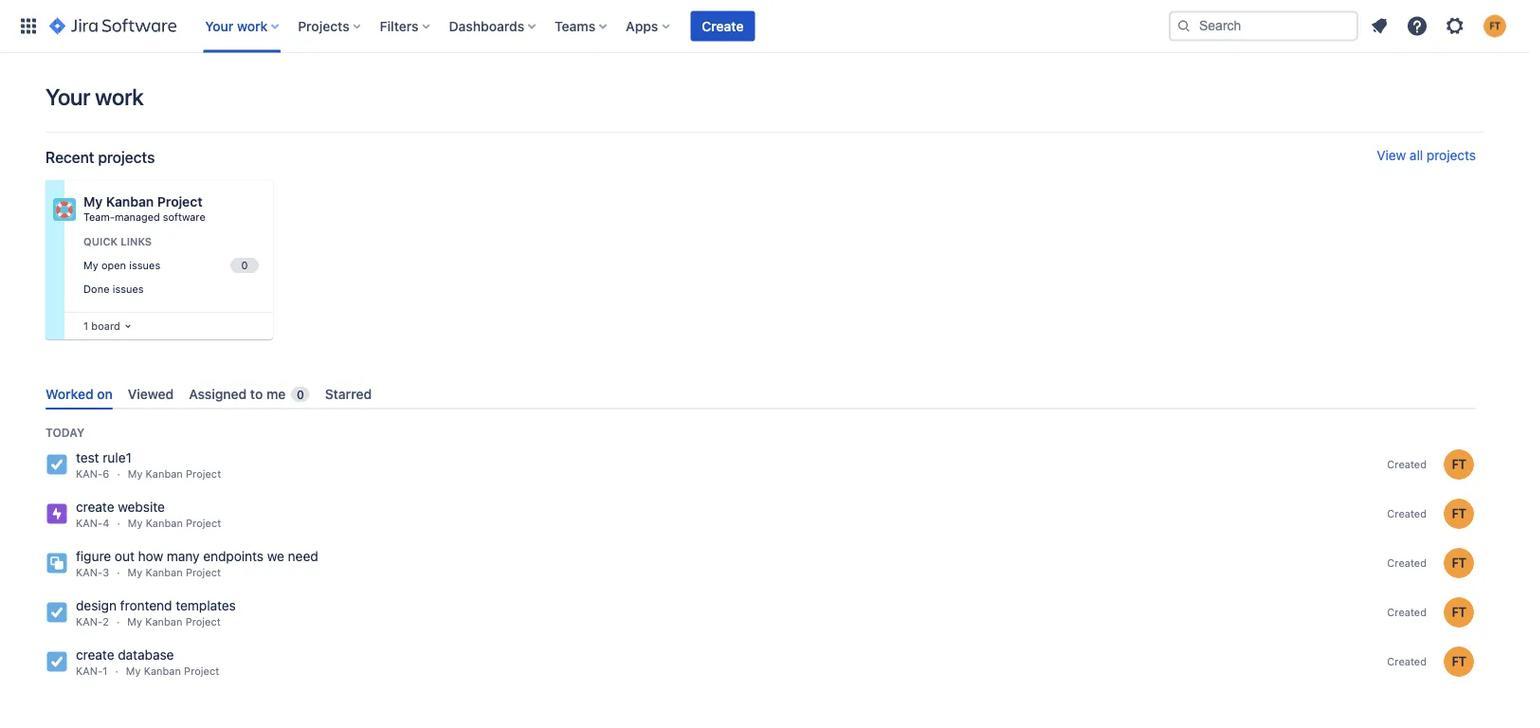 Task type: locate. For each thing, give the bounding box(es) containing it.
work left projects
[[237, 18, 268, 34]]

kan- inside create database kan-1 · my kanban project
[[76, 665, 103, 678]]

done
[[83, 282, 109, 295]]

1 down 2
[[103, 665, 108, 678]]

kan- down the design
[[76, 616, 103, 628]]

projects right all at the right of the page
[[1427, 147, 1476, 163]]

kanban down frontend
[[145, 616, 182, 628]]

kan- down test at the left of page
[[76, 468, 103, 480]]

done issues
[[83, 282, 144, 295]]

1 inside dropdown button
[[83, 320, 88, 332]]

3 created from the top
[[1387, 557, 1427, 569]]

create database kan-1 · my kanban project
[[76, 647, 219, 678]]

database
[[118, 647, 174, 663]]

team-
[[83, 211, 115, 223]]

· right 6
[[117, 468, 120, 480]]

search image
[[1177, 18, 1192, 34]]

templates
[[176, 598, 236, 614]]

projects
[[1427, 147, 1476, 163], [98, 148, 155, 166]]

board
[[91, 320, 120, 332]]

tab list
[[38, 378, 1484, 410]]

·
[[117, 468, 120, 480], [117, 517, 120, 530], [117, 567, 120, 579], [117, 616, 120, 628], [115, 665, 118, 678]]

· for database
[[115, 665, 118, 678]]

kanban down database
[[144, 665, 181, 678]]

create down 2
[[76, 647, 114, 663]]

5 created from the top
[[1387, 655, 1427, 668]]

my inside create database kan-1 · my kanban project
[[126, 665, 141, 678]]

funky town image
[[1444, 450, 1474, 480], [1444, 499, 1474, 529], [1444, 548, 1474, 579], [1444, 597, 1474, 628]]

1
[[83, 320, 88, 332], [103, 665, 108, 678]]

1 vertical spatial create
[[76, 647, 114, 663]]

kan- for test rule1
[[76, 468, 103, 480]]

1 horizontal spatial projects
[[1427, 147, 1476, 163]]

recent projects
[[46, 148, 155, 166]]

your
[[205, 18, 234, 34], [46, 83, 90, 110]]

kan- inside test rule1 kan-6 · my kanban project
[[76, 468, 103, 480]]

project inside the design frontend templates kan-2 · my kanban project
[[185, 616, 221, 628]]

0 vertical spatial your work
[[205, 18, 268, 34]]

figure out how many endpoints we need kan-3 · my kanban project
[[76, 549, 318, 579]]

your work
[[205, 18, 268, 34], [46, 83, 144, 110]]

kanban down "website" in the bottom left of the page
[[146, 517, 183, 530]]

my down database
[[126, 665, 141, 678]]

my open issues link
[[80, 255, 262, 276]]

today
[[46, 426, 85, 439]]

1 vertical spatial your
[[46, 83, 90, 110]]

create inside create website kan-4 · my kanban project
[[76, 499, 114, 515]]

6
[[103, 468, 109, 480]]

1 horizontal spatial 1
[[103, 665, 108, 678]]

issues down my open issues
[[112, 282, 144, 295]]

0 vertical spatial 1
[[83, 320, 88, 332]]

kan- inside create website kan-4 · my kanban project
[[76, 517, 103, 530]]

· inside the design frontend templates kan-2 · my kanban project
[[117, 616, 120, 628]]

create inside create database kan-1 · my kanban project
[[76, 647, 114, 663]]

4 kan- from the top
[[76, 616, 103, 628]]

0 horizontal spatial work
[[95, 83, 144, 110]]

kan- down figure
[[76, 567, 103, 579]]

2 created from the top
[[1387, 508, 1427, 520]]

kanban down how at the bottom
[[145, 567, 183, 579]]

my down out
[[128, 567, 142, 579]]

issues down links
[[129, 259, 160, 271]]

my up team-
[[83, 194, 103, 210]]

3 kan- from the top
[[76, 567, 103, 579]]

my inside my kanban project team-managed software
[[83, 194, 103, 210]]

2 funky town image from the top
[[1444, 499, 1474, 529]]

· right 3
[[117, 567, 120, 579]]

your inside your work popup button
[[205, 18, 234, 34]]

kanban
[[106, 194, 154, 210], [146, 468, 183, 480], [146, 517, 183, 530], [145, 567, 183, 579], [145, 616, 182, 628], [144, 665, 181, 678]]

0 horizontal spatial 1
[[83, 320, 88, 332]]

created
[[1387, 458, 1427, 471], [1387, 508, 1427, 520], [1387, 557, 1427, 569], [1387, 606, 1427, 618], [1387, 655, 1427, 668]]

assigned
[[189, 386, 247, 402]]

1 vertical spatial 1
[[103, 665, 108, 678]]

done issues link
[[80, 278, 262, 300]]

0 vertical spatial work
[[237, 18, 268, 34]]

work up recent projects
[[95, 83, 144, 110]]

all
[[1410, 147, 1423, 163]]

· inside create database kan-1 · my kanban project
[[115, 665, 118, 678]]

2 create from the top
[[76, 647, 114, 663]]

0 horizontal spatial your work
[[46, 83, 144, 110]]

funky town image for test rule1
[[1444, 450, 1474, 480]]

1 inside create database kan-1 · my kanban project
[[103, 665, 108, 678]]

0
[[297, 388, 304, 401]]

apps button
[[620, 11, 677, 41]]

my inside test rule1 kan-6 · my kanban project
[[128, 468, 143, 480]]

kanban inside the design frontend templates kan-2 · my kanban project
[[145, 616, 182, 628]]

1 kan- from the top
[[76, 468, 103, 480]]

2 kan- from the top
[[76, 517, 103, 530]]

4 funky town image from the top
[[1444, 597, 1474, 628]]

kan- up figure
[[76, 517, 103, 530]]

primary element
[[11, 0, 1169, 53]]

your work left projects
[[205, 18, 268, 34]]

· right 4
[[117, 517, 120, 530]]

work
[[237, 18, 268, 34], [95, 83, 144, 110]]

projects button
[[292, 11, 368, 41]]

software
[[163, 211, 205, 223]]

jira software image
[[49, 15, 177, 37], [49, 15, 177, 37]]

managed
[[115, 211, 160, 223]]

kanban up managed
[[106, 194, 154, 210]]

· right 2
[[117, 616, 120, 628]]

me
[[266, 386, 286, 402]]

create
[[76, 499, 114, 515], [76, 647, 114, 663]]

create
[[702, 18, 744, 34]]

worked on
[[46, 386, 113, 402]]

need
[[288, 549, 318, 564]]

my inside the design frontend templates kan-2 · my kanban project
[[127, 616, 142, 628]]

kanban inside my kanban project team-managed software
[[106, 194, 154, 210]]

to
[[250, 386, 263, 402]]

0 horizontal spatial projects
[[98, 148, 155, 166]]

5 kan- from the top
[[76, 665, 103, 678]]

Search field
[[1169, 11, 1359, 41]]

my inside create website kan-4 · my kanban project
[[128, 517, 143, 530]]

my down frontend
[[127, 616, 142, 628]]

project inside figure out how many endpoints we need kan-3 · my kanban project
[[186, 567, 221, 579]]

teams
[[555, 18, 596, 34]]

my down the rule1
[[128, 468, 143, 480]]

tab list containing worked on
[[38, 378, 1484, 410]]

1 horizontal spatial your work
[[205, 18, 268, 34]]

kan- for create website
[[76, 517, 103, 530]]

appswitcher icon image
[[17, 15, 40, 37]]

1 left board
[[83, 320, 88, 332]]

view all projects
[[1377, 147, 1476, 163]]

kan-
[[76, 468, 103, 480], [76, 517, 103, 530], [76, 567, 103, 579], [76, 616, 103, 628], [76, 665, 103, 678]]

· down database
[[115, 665, 118, 678]]

my down "website" in the bottom left of the page
[[128, 517, 143, 530]]

dashboards
[[449, 18, 524, 34]]

1 created from the top
[[1387, 458, 1427, 471]]

your profile and settings image
[[1484, 15, 1507, 37]]

kan- for create database
[[76, 665, 103, 678]]

figure
[[76, 549, 111, 564]]

how
[[138, 549, 163, 564]]

my
[[83, 194, 103, 210], [83, 259, 98, 271], [128, 468, 143, 480], [128, 517, 143, 530], [128, 567, 142, 579], [127, 616, 142, 628], [126, 665, 141, 678]]

project inside my kanban project team-managed software
[[157, 194, 202, 210]]

project
[[157, 194, 202, 210], [186, 468, 221, 480], [186, 517, 221, 530], [186, 567, 221, 579], [185, 616, 221, 628], [184, 665, 219, 678]]

1 vertical spatial issues
[[112, 282, 144, 295]]

1 create from the top
[[76, 499, 114, 515]]

your work up recent projects
[[46, 83, 144, 110]]

kanban up "website" in the bottom left of the page
[[146, 468, 183, 480]]

notifications image
[[1368, 15, 1391, 37]]

· inside test rule1 kan-6 · my kanban project
[[117, 468, 120, 480]]

created for create database
[[1387, 655, 1427, 668]]

create button
[[691, 11, 755, 41]]

0 horizontal spatial your
[[46, 83, 90, 110]]

projects up my kanban project team-managed software
[[98, 148, 155, 166]]

2
[[103, 616, 109, 628]]

design frontend templates kan-2 · my kanban project
[[76, 598, 236, 628]]

1 funky town image from the top
[[1444, 450, 1474, 480]]

0 vertical spatial your
[[205, 18, 234, 34]]

· inside create website kan-4 · my kanban project
[[117, 517, 120, 530]]

1 horizontal spatial work
[[237, 18, 268, 34]]

banner
[[0, 0, 1529, 53]]

kan- down 2
[[76, 665, 103, 678]]

endpoints
[[203, 549, 264, 564]]

1 horizontal spatial your
[[205, 18, 234, 34]]

4 created from the top
[[1387, 606, 1427, 618]]

issues
[[129, 259, 160, 271], [112, 282, 144, 295]]

create up 4
[[76, 499, 114, 515]]

0 vertical spatial create
[[76, 499, 114, 515]]

kanban inside create database kan-1 · my kanban project
[[144, 665, 181, 678]]



Task type: describe. For each thing, give the bounding box(es) containing it.
links
[[121, 236, 152, 248]]

frontend
[[120, 598, 172, 614]]

my open issues
[[83, 259, 160, 271]]

my kanban project team-managed software
[[83, 194, 205, 223]]

created for figure out how many endpoints we need
[[1387, 557, 1427, 569]]

view all projects link
[[1377, 147, 1476, 167]]

your work button
[[199, 11, 287, 41]]

help image
[[1406, 15, 1429, 37]]

rule1
[[103, 450, 132, 466]]

apps
[[626, 18, 658, 34]]

starred
[[325, 386, 372, 402]]

4
[[103, 517, 109, 530]]

kanban inside test rule1 kan-6 · my kanban project
[[146, 468, 183, 480]]

test rule1 kan-6 · my kanban project
[[76, 450, 221, 480]]

assigned to me
[[189, 386, 286, 402]]

design
[[76, 598, 117, 614]]

work inside popup button
[[237, 18, 268, 34]]

· for website
[[117, 517, 120, 530]]

project inside test rule1 kan-6 · my kanban project
[[186, 468, 221, 480]]

teams button
[[549, 11, 615, 41]]

funky town image
[[1444, 647, 1474, 677]]

many
[[167, 549, 200, 564]]

on
[[97, 386, 113, 402]]

projects
[[298, 18, 350, 34]]

worked
[[46, 386, 94, 402]]

· for rule1
[[117, 468, 120, 480]]

0 vertical spatial issues
[[129, 259, 160, 271]]

filters button
[[374, 11, 438, 41]]

dashboards button
[[443, 11, 543, 41]]

kanban inside create website kan-4 · my kanban project
[[146, 517, 183, 530]]

my left open
[[83, 259, 98, 271]]

1 vertical spatial your work
[[46, 83, 144, 110]]

view
[[1377, 147, 1406, 163]]

project inside create database kan-1 · my kanban project
[[184, 665, 219, 678]]

created for test rule1
[[1387, 458, 1427, 471]]

1 board button
[[80, 316, 135, 337]]

banner containing your work
[[0, 0, 1529, 53]]

board image
[[120, 319, 135, 334]]

filters
[[380, 18, 419, 34]]

1 board
[[83, 320, 120, 332]]

open
[[101, 259, 126, 271]]

recent
[[46, 148, 94, 166]]

viewed
[[128, 386, 174, 402]]

create website kan-4 · my kanban project
[[76, 499, 221, 530]]

kan- inside figure out how many endpoints we need kan-3 · my kanban project
[[76, 567, 103, 579]]

funky town image for design frontend templates
[[1444, 597, 1474, 628]]

settings image
[[1444, 15, 1467, 37]]

kan- inside the design frontend templates kan-2 · my kanban project
[[76, 616, 103, 628]]

project inside create website kan-4 · my kanban project
[[186, 517, 221, 530]]

projects inside 'link'
[[1427, 147, 1476, 163]]

3
[[103, 567, 109, 579]]

· inside figure out how many endpoints we need kan-3 · my kanban project
[[117, 567, 120, 579]]

created for create website
[[1387, 508, 1427, 520]]

1 vertical spatial work
[[95, 83, 144, 110]]

create for create database
[[76, 647, 114, 663]]

out
[[115, 549, 135, 564]]

funky town image for create website
[[1444, 499, 1474, 529]]

quick links
[[83, 236, 152, 248]]

create for create website
[[76, 499, 114, 515]]

kanban inside figure out how many endpoints we need kan-3 · my kanban project
[[145, 567, 183, 579]]

my inside figure out how many endpoints we need kan-3 · my kanban project
[[128, 567, 142, 579]]

website
[[118, 499, 165, 515]]

we
[[267, 549, 284, 564]]

3 funky town image from the top
[[1444, 548, 1474, 579]]

test
[[76, 450, 99, 466]]

your work inside popup button
[[205, 18, 268, 34]]

created for design frontend templates
[[1387, 606, 1427, 618]]

quick
[[83, 236, 118, 248]]



Task type: vqa. For each thing, say whether or not it's contained in the screenshot.
check what just happened
no



